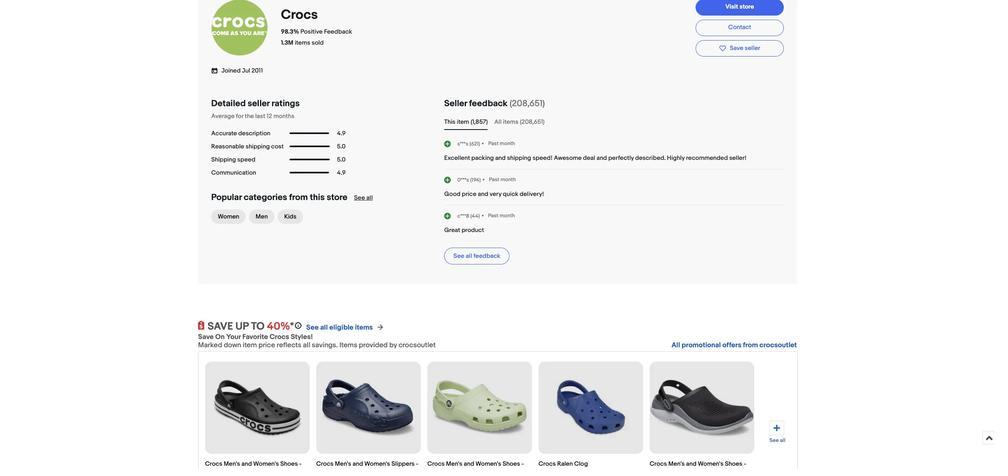 Task type: vqa. For each thing, say whether or not it's contained in the screenshot.
When
no



Task type: locate. For each thing, give the bounding box(es) containing it.
1 vertical spatial month
[[501, 176, 516, 183]]

kids
[[284, 213, 297, 221]]

4 men's from the left
[[668, 460, 685, 468]]

recommended
[[686, 154, 728, 162]]

shoes inside crocs men's and women's shoes - literide 360 clogs, slip on wate
[[725, 460, 743, 468]]

3 shoes from the left
[[725, 460, 743, 468]]

items down positive
[[295, 39, 310, 47]]

all promotional offers from crocsoutlet link
[[672, 341, 797, 350]]

packing
[[471, 154, 494, 162]]

women's inside crocs men's and women's slippers - baya lined clogs, indoor hous
[[365, 460, 390, 468]]

and right 360
[[686, 460, 697, 468]]

men link
[[249, 210, 274, 224]]

1 shoes from the left
[[280, 460, 298, 468]]

crocs
[[281, 7, 318, 23], [270, 333, 289, 341], [205, 460, 222, 468], [316, 460, 334, 468], [427, 460, 445, 468], [539, 460, 556, 468], [650, 460, 667, 468]]

- inside crocs men's and women's slippers - baya lined clogs, indoor hous
[[416, 460, 419, 468]]

clogs, inside crocs men's and women's shoes - literide 360 clogs, slip on wate
[[686, 468, 705, 469]]

1 vertical spatial see all link
[[770, 421, 786, 444]]

0 horizontal spatial item
[[243, 341, 257, 350]]

seller down contact link
[[745, 44, 760, 52]]

(208,651) up speed! at the right of page
[[520, 118, 545, 126]]

3 clogs, from the left
[[450, 468, 468, 469]]

1 crocsoutlet from the left
[[399, 341, 436, 350]]

water
[[491, 468, 507, 469]]

0 vertical spatial from
[[289, 192, 308, 203]]

1 men's from the left
[[224, 460, 240, 468]]

2 vertical spatial past
[[488, 212, 498, 219]]

1 horizontal spatial shoes
[[503, 460, 520, 468]]

past month
[[488, 140, 515, 147], [489, 176, 516, 183], [488, 212, 515, 219]]

0 horizontal spatial shoes
[[280, 460, 298, 468]]

slip right chevron
[[279, 468, 290, 469]]

seller up "last"
[[248, 99, 270, 109]]

highly
[[667, 154, 685, 162]]

1 slip from the left
[[279, 468, 290, 469]]

and inside crocs men's and women's shoes - literide 360 clogs, slip on wate
[[686, 460, 697, 468]]

2 vertical spatial items
[[355, 324, 373, 332]]

2 horizontal spatial slip
[[706, 468, 717, 469]]

crocs men's and women's shoes - bayaband chevron clogs, slip o
[[205, 460, 302, 469]]

detailed
[[211, 99, 246, 109]]

items up provided
[[355, 324, 373, 332]]

description
[[238, 129, 270, 137]]

seller
[[745, 44, 760, 52], [248, 99, 270, 109]]

shipping left speed! at the right of page
[[507, 154, 531, 162]]

and inside crocs men's and women's slippers - baya lined clogs, indoor hous
[[353, 460, 363, 468]]

positive
[[301, 28, 323, 36]]

past month for shipping
[[488, 140, 515, 147]]

month down all items (208,651)
[[500, 140, 515, 147]]

1 vertical spatial seller
[[248, 99, 270, 109]]

all left promotional
[[672, 341, 680, 350]]

3 - from the left
[[522, 460, 524, 468]]

0 horizontal spatial see all link
[[354, 194, 373, 202]]

4 women's from the left
[[698, 460, 724, 468]]

tab list containing this item (1,857)
[[444, 117, 784, 127]]

4 clogs, from the left
[[686, 468, 705, 469]]

- inside crocs men's and women's shoes - bayaband chevron clogs, slip o
[[299, 460, 302, 468]]

0 vertical spatial seller
[[745, 44, 760, 52]]

1 horizontal spatial seller
[[745, 44, 760, 52]]

-
[[299, 460, 302, 468], [416, 460, 419, 468], [522, 460, 524, 468], [744, 460, 746, 468]]

price down 0***s (194)
[[462, 190, 477, 198]]

see
[[354, 194, 365, 202], [454, 252, 465, 260], [306, 324, 319, 332], [770, 437, 779, 444]]

1 vertical spatial item
[[243, 341, 257, 350]]

slip
[[279, 468, 290, 469], [469, 468, 480, 469], [706, 468, 717, 469]]

1 horizontal spatial slip
[[469, 468, 480, 469]]

price down "to"
[[259, 341, 275, 350]]

clogs, for baya
[[348, 468, 366, 469]]

past up packing
[[488, 140, 499, 147]]

contact link
[[696, 19, 784, 36]]

2 4.9 from the top
[[337, 169, 346, 177]]

2 horizontal spatial on
[[718, 468, 726, 469]]

1 clogs, from the left
[[259, 468, 278, 469]]

slip left water
[[469, 468, 480, 469]]

1 vertical spatial feedback
[[474, 252, 500, 260]]

crocs for crocs
[[281, 7, 318, 23]]

c***8 (44)
[[457, 213, 480, 219]]

and inside 'crocs men's and women's shoes - classic clogs, slip on water shoes'
[[464, 460, 474, 468]]

shoes
[[280, 460, 298, 468], [503, 460, 520, 468], [725, 460, 743, 468]]

clogs, right chevron
[[259, 468, 278, 469]]

0 vertical spatial 5.0
[[337, 143, 346, 150]]

0 vertical spatial past month
[[488, 140, 515, 147]]

crocs inside crocs men's and women's slippers - baya lined clogs, indoor hous
[[316, 460, 334, 468]]

items down seller feedback (208,651)
[[503, 118, 519, 126]]

0 horizontal spatial store
[[327, 192, 348, 203]]

4.9 for accurate description
[[337, 129, 346, 137]]

12
[[267, 112, 272, 120]]

3 women's from the left
[[476, 460, 501, 468]]

4 - from the left
[[744, 460, 746, 468]]

0 vertical spatial month
[[500, 140, 515, 147]]

0 vertical spatial see all
[[354, 194, 373, 202]]

0 vertical spatial (208,651)
[[510, 99, 545, 109]]

men's inside crocs men's and women's shoes - literide 360 clogs, slip on wate
[[668, 460, 685, 468]]

1 vertical spatial 4.9
[[337, 169, 346, 177]]

and left indoor
[[353, 460, 363, 468]]

1 vertical spatial see all
[[770, 437, 786, 444]]

slip inside crocs men's and women's shoes - bayaband chevron clogs, slip o
[[279, 468, 290, 469]]

average for the last 12 months
[[211, 112, 295, 120]]

shoes inside 'crocs men's and women's shoes - classic clogs, slip on water shoes'
[[503, 460, 520, 468]]

on inside save on your favorite crocs styles! marked down item price reflects all savings. items provided by crocsoutlet
[[215, 333, 225, 341]]

(208,651) inside tab list
[[520, 118, 545, 126]]

0 horizontal spatial seller
[[248, 99, 270, 109]]

1 horizontal spatial crocsoutlet
[[760, 341, 797, 350]]

from right offers
[[743, 341, 758, 350]]

women link
[[211, 210, 246, 224]]

(208,651) for all items (208,651)
[[520, 118, 545, 126]]

2011
[[252, 67, 263, 75]]

1 - from the left
[[299, 460, 302, 468]]

clogs, right the classic
[[450, 468, 468, 469]]

store right visit
[[740, 3, 754, 11]]

and for excellent packing and shipping speed! awesome deal and perfectly described. highly recommended seller!
[[495, 154, 506, 162]]

seller
[[444, 99, 467, 109]]

0 horizontal spatial on
[[215, 333, 225, 341]]

2 men's from the left
[[335, 460, 351, 468]]

crocs for crocs men's and women's shoes - bayaband chevron clogs, slip o
[[205, 460, 222, 468]]

see all link
[[354, 194, 373, 202], [770, 421, 786, 444]]

visit
[[726, 3, 738, 11]]

0 horizontal spatial price
[[259, 341, 275, 350]]

0 vertical spatial shipping
[[246, 143, 270, 150]]

shipping down description
[[246, 143, 270, 150]]

seller inside button
[[745, 44, 760, 52]]

0 horizontal spatial slip
[[279, 468, 290, 469]]

slip right 360
[[706, 468, 717, 469]]

crocs for crocs men's and women's shoes - literide 360 clogs, slip on wate
[[650, 460, 667, 468]]

clogs, for literide
[[686, 468, 705, 469]]

clogs, inside crocs men's and women's slippers - baya lined clogs, indoor hous
[[348, 468, 366, 469]]

crocs for crocs men's and women's slippers - baya lined clogs, indoor hous
[[316, 460, 334, 468]]

- inside 'crocs men's and women's shoes - classic clogs, slip on water shoes'
[[522, 460, 524, 468]]

kids link
[[278, 210, 303, 224]]

seller feedback (208,651)
[[444, 99, 545, 109]]

men's inside crocs men's and women's shoes - bayaband chevron clogs, slip o
[[224, 460, 240, 468]]

see all eligible items
[[306, 324, 373, 332]]

clogs, inside crocs men's and women's shoes - bayaband chevron clogs, slip o
[[259, 468, 278, 469]]

crocs ralen clog link
[[539, 456, 643, 469]]

0 vertical spatial past
[[488, 140, 499, 147]]

crocs inside 'crocs men's and women's shoes - classic clogs, slip on water shoes'
[[427, 460, 445, 468]]

360
[[674, 468, 685, 469]]

clogs, right 360
[[686, 468, 705, 469]]

women's inside crocs men's and women's shoes - literide 360 clogs, slip on wate
[[698, 460, 724, 468]]

1 horizontal spatial items
[[355, 324, 373, 332]]

all
[[366, 194, 373, 202], [466, 252, 472, 260], [320, 324, 328, 332], [303, 341, 310, 350], [780, 437, 786, 444]]

feedback down product
[[474, 252, 500, 260]]

0 horizontal spatial crocsoutlet
[[399, 341, 436, 350]]

slip inside crocs men's and women's shoes - literide 360 clogs, slip on wate
[[706, 468, 717, 469]]

0 horizontal spatial all
[[494, 118, 502, 126]]

past month up packing
[[488, 140, 515, 147]]

save for save on your favorite crocs styles! marked down item price reflects all savings. items provided by crocsoutlet
[[198, 333, 214, 341]]

1 vertical spatial price
[[259, 341, 275, 350]]

women's inside 'crocs men's and women's shoes - classic clogs, slip on water shoes'
[[476, 460, 501, 468]]

and for good price and very quick delivery!
[[478, 190, 488, 198]]

visit store link
[[696, 0, 784, 15]]

shoes inside crocs men's and women's shoes - bayaband chevron clogs, slip o
[[280, 460, 298, 468]]

shoes for crocs men's and women's shoes - classic clogs, slip on water shoes
[[503, 460, 520, 468]]

reasonable
[[211, 143, 244, 150]]

visit store
[[726, 3, 754, 11]]

men's for chevron
[[224, 460, 240, 468]]

0 horizontal spatial items
[[295, 39, 310, 47]]

all for all items (208,651)
[[494, 118, 502, 126]]

98.3%
[[281, 28, 299, 36]]

see all feedback
[[454, 252, 500, 260]]

0 vertical spatial see all link
[[354, 194, 373, 202]]

- for crocs men's and women's shoes - literide 360 clogs, slip on wate
[[744, 460, 746, 468]]

- inside crocs men's and women's shoes - literide 360 clogs, slip on wate
[[744, 460, 746, 468]]

men's inside 'crocs men's and women's shoes - classic clogs, slip on water shoes'
[[446, 460, 463, 468]]

crocs men's and women's shoes - bayaband chevron clogs, slip o link
[[205, 456, 310, 469]]

past for very
[[489, 176, 499, 183]]

1 horizontal spatial see all link
[[770, 421, 786, 444]]

joined jul 2011
[[222, 67, 263, 75]]

great
[[444, 227, 460, 234]]

past for shipping
[[488, 140, 499, 147]]

clog
[[574, 460, 588, 468]]

past month down very
[[488, 212, 515, 219]]

women's inside crocs men's and women's shoes - bayaband chevron clogs, slip o
[[253, 460, 279, 468]]

save on your favorite crocs styles! marked down item price reflects all savings. items provided by crocsoutlet
[[198, 333, 436, 350]]

0 vertical spatial items
[[295, 39, 310, 47]]

and inside crocs men's and women's shoes - bayaband chevron clogs, slip o
[[242, 460, 252, 468]]

women's
[[253, 460, 279, 468], [365, 460, 390, 468], [476, 460, 501, 468], [698, 460, 724, 468]]

1 vertical spatial all
[[672, 341, 680, 350]]

1 vertical spatial past month
[[489, 176, 516, 183]]

and left very
[[478, 190, 488, 198]]

2 5.0 from the top
[[337, 156, 346, 164]]

crocs link
[[281, 7, 321, 23]]

1 vertical spatial items
[[503, 118, 519, 126]]

and right 'bayaband'
[[242, 460, 252, 468]]

1.3m
[[281, 39, 293, 47]]

item right this
[[457, 118, 469, 126]]

items
[[340, 341, 357, 350]]

2 horizontal spatial items
[[503, 118, 519, 126]]

3 men's from the left
[[446, 460, 463, 468]]

save inside save on your favorite crocs styles! marked down item price reflects all savings. items provided by crocsoutlet
[[198, 333, 214, 341]]

2 - from the left
[[416, 460, 419, 468]]

1 horizontal spatial shipping
[[507, 154, 531, 162]]

tab list
[[444, 117, 784, 127]]

1 vertical spatial past
[[489, 176, 499, 183]]

and right packing
[[495, 154, 506, 162]]

men's
[[224, 460, 240, 468], [335, 460, 351, 468], [446, 460, 463, 468], [668, 460, 685, 468]]

1 vertical spatial save
[[198, 333, 214, 341]]

item
[[457, 118, 469, 126], [243, 341, 257, 350]]

on
[[215, 333, 225, 341], [481, 468, 489, 469], [718, 468, 726, 469]]

- for crocs men's and women's shoes - classic clogs, slip on water shoes
[[522, 460, 524, 468]]

lined
[[331, 468, 346, 469]]

deal
[[583, 154, 595, 162]]

from left 'this'
[[289, 192, 308, 203]]

crocs inside crocs men's and women's shoes - bayaband chevron clogs, slip o
[[205, 460, 222, 468]]

0 vertical spatial price
[[462, 190, 477, 198]]

40%
[[267, 320, 290, 333]]

1 horizontal spatial save
[[730, 44, 744, 52]]

(208,651) up all items (208,651)
[[510, 99, 545, 109]]

1 vertical spatial from
[[743, 341, 758, 350]]

2 vertical spatial past month
[[488, 212, 515, 219]]

5.0 for shipping speed
[[337, 156, 346, 164]]

4.9
[[337, 129, 346, 137], [337, 169, 346, 177]]

seller for detailed
[[248, 99, 270, 109]]

clogs, right lined
[[348, 468, 366, 469]]

past month up very
[[489, 176, 516, 183]]

crocs image
[[211, 0, 268, 56]]

clogs, inside 'crocs men's and women's shoes - classic clogs, slip on water shoes'
[[450, 468, 468, 469]]

to
[[251, 320, 265, 333]]

reasonable shipping cost
[[211, 143, 284, 150]]

excellent packing and shipping speed! awesome deal and perfectly described. highly recommended seller!
[[444, 154, 747, 162]]

2 clogs, from the left
[[348, 468, 366, 469]]

3 slip from the left
[[706, 468, 717, 469]]

save left your at the bottom
[[198, 333, 214, 341]]

popular categories from this store
[[211, 192, 348, 203]]

and left water
[[464, 460, 474, 468]]

2 horizontal spatial shoes
[[725, 460, 743, 468]]

past right (44)
[[488, 212, 498, 219]]

1 vertical spatial shipping
[[507, 154, 531, 162]]

on inside 'crocs men's and women's shoes - classic clogs, slip on water shoes'
[[481, 468, 489, 469]]

98.3% positive feedback 1.3m items sold
[[281, 28, 352, 47]]

excellent
[[444, 154, 470, 162]]

1 5.0 from the top
[[337, 143, 346, 150]]

- for crocs men's and women's slippers - baya lined clogs, indoor hous
[[416, 460, 419, 468]]

0 vertical spatial 4.9
[[337, 129, 346, 137]]

save inside button
[[730, 44, 744, 52]]

- for crocs men's and women's shoes - bayaband chevron clogs, slip o
[[299, 460, 302, 468]]

past up good price and very quick delivery!
[[489, 176, 499, 183]]

1 women's from the left
[[253, 460, 279, 468]]

slip inside 'crocs men's and women's shoes - classic clogs, slip on water shoes'
[[469, 468, 480, 469]]

item right down
[[243, 341, 257, 350]]

perfectly
[[608, 154, 634, 162]]

0 vertical spatial save
[[730, 44, 744, 52]]

2 slip from the left
[[469, 468, 480, 469]]

0 horizontal spatial save
[[198, 333, 214, 341]]

slip for crocs men's and women's shoes - literide 360 clogs, slip on wate
[[706, 468, 717, 469]]

(208,651) for seller feedback (208,651)
[[510, 99, 545, 109]]

0 vertical spatial all
[[494, 118, 502, 126]]

great product
[[444, 227, 484, 234]]

1 vertical spatial 5.0
[[337, 156, 346, 164]]

1 horizontal spatial item
[[457, 118, 469, 126]]

all down seller feedback (208,651)
[[494, 118, 502, 126]]

the
[[245, 112, 254, 120]]

crocs inside crocs men's and women's shoes - literide 360 clogs, slip on wate
[[650, 460, 667, 468]]

1 4.9 from the top
[[337, 129, 346, 137]]

store right 'this'
[[327, 192, 348, 203]]

c***8
[[457, 213, 469, 219]]

from
[[289, 192, 308, 203], [743, 341, 758, 350]]

1 horizontal spatial on
[[481, 468, 489, 469]]

1 vertical spatial (208,651)
[[520, 118, 545, 126]]

provided
[[359, 341, 388, 350]]

2 women's from the left
[[365, 460, 390, 468]]

1 horizontal spatial all
[[672, 341, 680, 350]]

2 shoes from the left
[[503, 460, 520, 468]]

2 crocsoutlet from the left
[[760, 341, 797, 350]]

save down contact link
[[730, 44, 744, 52]]

communication
[[211, 169, 256, 177]]

month down quick
[[500, 212, 515, 219]]

men's inside crocs men's and women's slippers - baya lined clogs, indoor hous
[[335, 460, 351, 468]]

crocs men's and women's slippers - baya lined clogs, indoor hous link
[[316, 456, 421, 469]]

feedback up '(1,857)'
[[469, 99, 508, 109]]

0 vertical spatial store
[[740, 3, 754, 11]]

clogs,
[[259, 468, 278, 469], [348, 468, 366, 469], [450, 468, 468, 469], [686, 468, 705, 469]]

month up quick
[[501, 176, 516, 183]]



Task type: describe. For each thing, give the bounding box(es) containing it.
described.
[[635, 154, 666, 162]]

save for save seller
[[730, 44, 744, 52]]

and right deal
[[597, 154, 607, 162]]

sold
[[312, 39, 324, 47]]

literide
[[650, 468, 673, 469]]

crocs for crocs ralen clog
[[539, 460, 556, 468]]

awesome
[[554, 154, 582, 162]]

shipping
[[211, 156, 236, 164]]

month for shipping
[[500, 140, 515, 147]]

jul
[[242, 67, 250, 75]]

0 horizontal spatial see all
[[354, 194, 373, 202]]

crocs men's and women's slippers - baya lined clogs, indoor hous
[[316, 460, 419, 469]]

crocsoutlet inside save on your favorite crocs styles! marked down item price reflects all savings. items provided by crocsoutlet
[[399, 341, 436, 350]]

*
[[290, 320, 294, 333]]

1 horizontal spatial price
[[462, 190, 477, 198]]

speed!
[[533, 154, 553, 162]]

for
[[236, 112, 243, 120]]

save
[[208, 320, 233, 333]]

average
[[211, 112, 235, 120]]

month for very
[[501, 176, 516, 183]]

baya
[[316, 468, 330, 469]]

all for all promotional offers from crocsoutlet
[[672, 341, 680, 350]]

slippers
[[392, 460, 415, 468]]

and for crocs men's and women's shoes - literide 360 clogs, slip on wate
[[686, 460, 697, 468]]

slip for crocs men's and women's shoes - bayaband chevron clogs, slip o
[[279, 468, 290, 469]]

s***s
[[457, 141, 468, 147]]

down
[[224, 341, 241, 350]]

items inside 98.3% positive feedback 1.3m items sold
[[295, 39, 310, 47]]

1 horizontal spatial store
[[740, 3, 754, 11]]

and for crocs men's and women's slippers - baya lined clogs, indoor hous
[[353, 460, 363, 468]]

all items (208,651)
[[494, 118, 545, 126]]

men's for lined
[[335, 460, 351, 468]]

0 vertical spatial item
[[457, 118, 469, 126]]

speed
[[237, 156, 255, 164]]

all promotional offers from crocsoutlet
[[672, 341, 797, 350]]

women's for 360
[[698, 460, 724, 468]]

s***s (621)
[[457, 141, 480, 147]]

good price and very quick delivery!
[[444, 190, 544, 198]]

men
[[256, 213, 268, 221]]

0 vertical spatial feedback
[[469, 99, 508, 109]]

your
[[226, 333, 241, 341]]

1 horizontal spatial from
[[743, 341, 758, 350]]

0 horizontal spatial from
[[289, 192, 308, 203]]

product
[[462, 227, 484, 234]]

women's for lined
[[365, 460, 390, 468]]

ralen
[[557, 460, 573, 468]]

this
[[310, 192, 325, 203]]

5.0 for reasonable shipping cost
[[337, 143, 346, 150]]

save seller
[[730, 44, 760, 52]]

popular
[[211, 192, 242, 203]]

crocs for crocs men's and women's shoes - classic clogs, slip on water shoes
[[427, 460, 445, 468]]

by
[[389, 341, 397, 350]]

feedback
[[324, 28, 352, 36]]

(194)
[[470, 177, 481, 183]]

all inside save on your favorite crocs styles! marked down item price reflects all savings. items provided by crocsoutlet
[[303, 341, 310, 350]]

shoes for crocs men's and women's shoes - literide 360 clogs, slip on wate
[[725, 460, 743, 468]]

months
[[273, 112, 295, 120]]

contact
[[728, 23, 751, 31]]

1 horizontal spatial see all
[[770, 437, 786, 444]]

crocs men's and women's shoes - classic clogs, slip on water shoes link
[[427, 456, 532, 469]]

crocs inside save on your favorite crocs styles! marked down item price reflects all savings. items provided by crocsoutlet
[[270, 333, 289, 341]]

crocs men's and women's shoes - classic clogs, slip on water shoes
[[427, 460, 527, 469]]

shoes for crocs men's and women's shoes - bayaband chevron clogs, slip o
[[280, 460, 298, 468]]

indoor
[[367, 468, 385, 469]]

past month for very
[[489, 176, 516, 183]]

quick
[[503, 190, 518, 198]]

accurate description
[[211, 129, 270, 137]]

(44)
[[470, 213, 480, 219]]

this
[[444, 118, 456, 126]]

and for crocs men's and women's shoes - bayaband chevron clogs, slip o
[[242, 460, 252, 468]]

(621)
[[470, 141, 480, 147]]

cost
[[271, 143, 284, 150]]

item inside save on your favorite crocs styles! marked down item price reflects all savings. items provided by crocsoutlet
[[243, 341, 257, 350]]

0***s (194)
[[457, 177, 481, 183]]

offers
[[723, 341, 742, 350]]

1 vertical spatial store
[[327, 192, 348, 203]]

ratings
[[272, 99, 300, 109]]

very
[[490, 190, 502, 198]]

joined
[[222, 67, 241, 75]]

promotional
[[682, 341, 721, 350]]

0 horizontal spatial shipping
[[246, 143, 270, 150]]

good
[[444, 190, 461, 198]]

men's for 360
[[668, 460, 685, 468]]

(1,857)
[[471, 118, 488, 126]]

bayaband
[[205, 468, 233, 469]]

crocs men's and women's shoes - literide 360 clogs, slip on wate link
[[650, 456, 754, 469]]

crocs men's and women's shoes - literide 360 clogs, slip on wate
[[650, 460, 746, 469]]

on inside crocs men's and women's shoes - literide 360 clogs, slip on wate
[[718, 468, 726, 469]]

classic
[[427, 468, 448, 469]]

detailed seller ratings
[[211, 99, 300, 109]]

styles!
[[291, 333, 313, 341]]

see all feedback link
[[444, 248, 510, 265]]

seller!
[[729, 154, 747, 162]]

crocs ralen clog
[[539, 460, 588, 468]]

2 vertical spatial month
[[500, 212, 515, 219]]

women
[[218, 213, 239, 221]]

clogs, for bayaband
[[259, 468, 278, 469]]

men's for clogs,
[[446, 460, 463, 468]]

4.9 for communication
[[337, 169, 346, 177]]

seller for save
[[745, 44, 760, 52]]

price inside save on your favorite crocs styles! marked down item price reflects all savings. items provided by crocsoutlet
[[259, 341, 275, 350]]

delivery!
[[520, 190, 544, 198]]

0***s
[[457, 177, 469, 183]]

see all eligible items link
[[306, 324, 373, 332]]

categories
[[244, 192, 287, 203]]

women's for clogs,
[[476, 460, 501, 468]]

text__icon wrapper image
[[211, 66, 222, 74]]

savings.
[[312, 341, 338, 350]]

up
[[235, 320, 249, 333]]

and for crocs men's and women's shoes - classic clogs, slip on water shoes
[[464, 460, 474, 468]]

women's for chevron
[[253, 460, 279, 468]]



